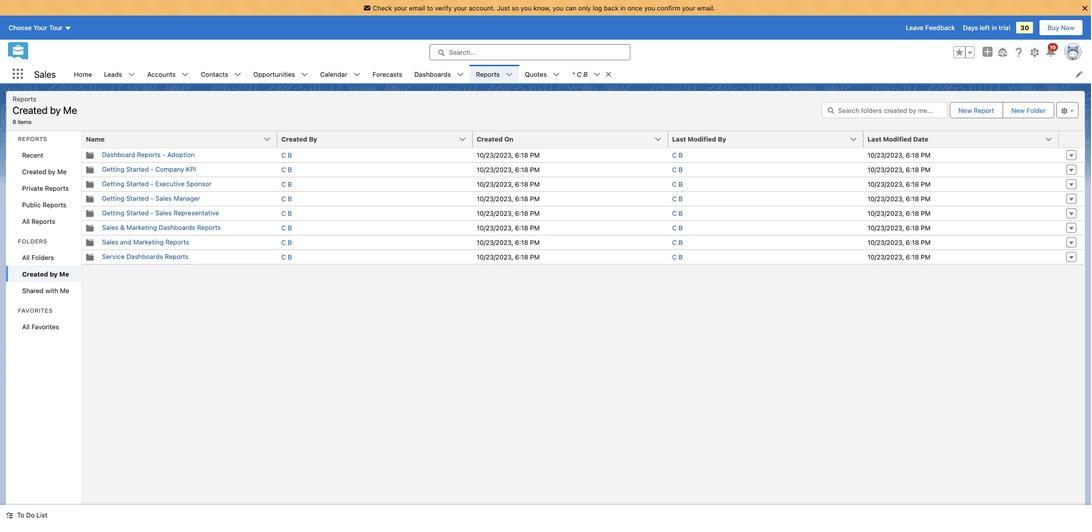 Task type: vqa. For each thing, say whether or not it's contained in the screenshot.
LEAVE
yes



Task type: locate. For each thing, give the bounding box(es) containing it.
me up private reports
[[57, 168, 67, 175]]

private
[[22, 184, 43, 192]]

dashboards down the search...
[[415, 70, 451, 78]]

all down public
[[22, 218, 30, 225]]

text default image inside leads list item
[[128, 71, 135, 78]]

you
[[521, 4, 532, 12], [553, 4, 564, 12], [645, 4, 656, 12]]

modified inside cell
[[884, 135, 912, 143]]

started
[[126, 166, 149, 173], [126, 180, 149, 188], [126, 195, 149, 202], [126, 209, 149, 217]]

dashboard reports - adoption link
[[102, 151, 195, 159]]

getting for getting started - sales representative
[[102, 209, 125, 217]]

3 started from the top
[[126, 195, 149, 202]]

started down getting started - company kpi
[[126, 180, 149, 188]]

on
[[505, 135, 514, 143]]

1 vertical spatial by
[[48, 168, 55, 175]]

folders up shared with me link
[[32, 254, 54, 261]]

me
[[63, 104, 77, 116], [57, 168, 67, 175], [59, 270, 69, 278], [60, 287, 69, 295]]

- down getting started - executive sponsor link
[[151, 195, 154, 202]]

last inside cell
[[868, 135, 882, 143]]

all up shared
[[22, 254, 30, 261]]

text default image left the *
[[553, 71, 560, 78]]

name cell
[[82, 131, 283, 148]]

sales & marketing dashboards reports
[[102, 224, 221, 231]]

text default image down name
[[86, 166, 94, 174]]

reports inside list item
[[476, 70, 500, 78]]

buy
[[1048, 24, 1060, 31]]

text default image right the leads
[[128, 71, 135, 78]]

- up getting started - sales manager link
[[151, 180, 154, 188]]

dashboards down the sales and marketing reports
[[127, 253, 163, 261]]

text default image left the service
[[86, 254, 94, 262]]

1 by from the left
[[309, 135, 317, 143]]

1 vertical spatial in
[[992, 24, 998, 31]]

2 horizontal spatial you
[[645, 4, 656, 12]]

dashboards down getting started - sales representative
[[159, 224, 195, 231]]

sales for sales and marketing reports
[[102, 238, 118, 246]]

0 horizontal spatial last
[[673, 135, 687, 143]]

your right verify
[[454, 4, 467, 12]]

1 started from the top
[[126, 166, 149, 173]]

text default image left the calendar link
[[301, 71, 308, 78]]

text default image right '* c b'
[[606, 71, 613, 78]]

created by me link up private reports
[[6, 163, 81, 180]]

check your email to verify your account. just so you know, you can only log back in once you confirm your email.
[[373, 4, 716, 12]]

list
[[68, 65, 1092, 83]]

text default image right contacts
[[234, 71, 241, 78]]

last modified by cell
[[669, 131, 870, 148]]

pm
[[530, 152, 540, 159], [921, 152, 931, 159], [530, 166, 540, 174], [921, 166, 931, 174], [530, 181, 540, 188], [921, 181, 931, 188], [530, 195, 540, 203], [921, 195, 931, 203], [530, 210, 540, 217], [921, 210, 931, 217], [530, 224, 540, 232], [921, 224, 931, 232], [530, 239, 540, 247], [921, 239, 931, 247], [530, 254, 540, 261], [921, 254, 931, 261]]

b
[[584, 70, 588, 78], [288, 152, 292, 159], [679, 152, 683, 159], [288, 166, 292, 174], [679, 166, 683, 174], [288, 181, 292, 188], [679, 181, 683, 188], [288, 195, 292, 203], [679, 195, 683, 203], [288, 210, 292, 217], [679, 210, 683, 217], [288, 224, 292, 232], [679, 224, 683, 232], [288, 239, 292, 247], [679, 239, 683, 247], [288, 254, 292, 261], [679, 254, 683, 261]]

favorites
[[18, 307, 53, 314], [32, 323, 59, 331]]

6:18
[[515, 152, 529, 159], [906, 152, 920, 159], [515, 166, 529, 174], [906, 166, 920, 174], [515, 181, 529, 188], [906, 181, 920, 188], [515, 195, 529, 203], [906, 195, 920, 203], [515, 210, 529, 217], [906, 210, 920, 217], [515, 224, 529, 232], [906, 224, 920, 232], [515, 239, 529, 247], [906, 239, 920, 247], [515, 254, 529, 261], [906, 254, 920, 261]]

created by me up shared with me
[[22, 270, 69, 278]]

text default image right calendar
[[354, 71, 361, 78]]

1 getting from the top
[[102, 166, 125, 173]]

dashboards link
[[409, 65, 457, 83]]

2 getting from the top
[[102, 180, 125, 188]]

all for all reports
[[22, 218, 30, 225]]

dashboards list item
[[409, 65, 470, 83]]

created by me link for shared
[[6, 266, 81, 283]]

buy now button
[[1040, 20, 1084, 36]]

4 started from the top
[[126, 209, 149, 217]]

getting started - company kpi link
[[102, 166, 196, 173]]

new folder
[[1012, 107, 1047, 114]]

leave
[[906, 24, 924, 31]]

leave feedback link
[[906, 24, 956, 31]]

0 horizontal spatial new
[[959, 107, 973, 114]]

sales up reports created by me 8 items
[[34, 69, 56, 80]]

1 horizontal spatial you
[[553, 4, 564, 12]]

in right back
[[621, 4, 626, 12]]

folders up 'all folders'
[[18, 238, 47, 245]]

list
[[37, 512, 47, 520]]

text default image down the search...
[[457, 71, 464, 78]]

group
[[954, 46, 975, 58]]

created by me link up shared with me
[[6, 266, 81, 283]]

actions cell
[[1060, 131, 1085, 148]]

0 vertical spatial favorites
[[18, 307, 53, 314]]

last inside cell
[[673, 135, 687, 143]]

0 horizontal spatial in
[[621, 4, 626, 12]]

new report button
[[951, 103, 1003, 118]]

marketing for and
[[133, 238, 164, 246]]

1 new from the left
[[959, 107, 973, 114]]

started for getting started - sales representative
[[126, 209, 149, 217]]

2 vertical spatial dashboards
[[127, 253, 163, 261]]

new
[[959, 107, 973, 114], [1012, 107, 1026, 114]]

started down getting started - sales manager
[[126, 209, 149, 217]]

buy now
[[1048, 24, 1075, 31]]

0 vertical spatial created by me link
[[6, 163, 81, 180]]

1 all from the top
[[22, 218, 30, 225]]

2 you from the left
[[553, 4, 564, 12]]

started for getting started - executive sponsor
[[126, 180, 149, 188]]

you left the can
[[553, 4, 564, 12]]

0 horizontal spatial you
[[521, 4, 532, 12]]

days
[[964, 24, 979, 31]]

new inside new folder button
[[1012, 107, 1026, 114]]

- down getting started - sales manager link
[[151, 209, 154, 217]]

email
[[409, 4, 425, 12]]

2 vertical spatial all
[[22, 323, 30, 331]]

modified
[[688, 135, 717, 143], [884, 135, 912, 143]]

grid
[[82, 131, 1085, 265]]

created on
[[477, 135, 514, 143]]

started down getting started - executive sponsor link
[[126, 195, 149, 202]]

last modified date cell
[[864, 131, 1066, 148]]

getting started - sales manager link
[[102, 195, 200, 202]]

2 modified from the left
[[884, 135, 912, 143]]

created on button
[[473, 131, 669, 147]]

0 vertical spatial created by me
[[22, 168, 67, 175]]

1 horizontal spatial by
[[718, 135, 727, 143]]

trial
[[999, 24, 1011, 31]]

by for recent
[[48, 168, 55, 175]]

2 created by me link from the top
[[6, 266, 81, 283]]

favorites up all favorites
[[18, 307, 53, 314]]

text default image right accounts
[[182, 71, 189, 78]]

all for all folders
[[22, 254, 30, 261]]

4 getting from the top
[[102, 209, 125, 217]]

in right left
[[992, 24, 998, 31]]

text default image left to
[[6, 512, 13, 520]]

1 vertical spatial all
[[22, 254, 30, 261]]

started down dashboard reports - adoption on the left
[[126, 166, 149, 173]]

0 vertical spatial by
[[50, 104, 61, 116]]

text default image right public reports
[[86, 195, 94, 203]]

2 by from the left
[[718, 135, 727, 143]]

30
[[1021, 24, 1030, 31]]

created
[[13, 104, 48, 116], [281, 135, 307, 143], [477, 135, 503, 143], [22, 168, 46, 175], [22, 270, 48, 278]]

your
[[394, 4, 408, 12], [454, 4, 467, 12], [683, 4, 696, 12]]

1 vertical spatial favorites
[[32, 323, 59, 331]]

created by button
[[277, 131, 473, 147]]

0 vertical spatial dashboards
[[415, 70, 451, 78]]

just
[[497, 4, 510, 12]]

you right so
[[521, 4, 532, 12]]

back
[[604, 4, 619, 12]]

0 horizontal spatial your
[[394, 4, 408, 12]]

getting
[[102, 166, 125, 173], [102, 180, 125, 188], [102, 195, 125, 202], [102, 209, 125, 217]]

your left email
[[394, 4, 408, 12]]

1 horizontal spatial your
[[454, 4, 467, 12]]

private reports link
[[6, 180, 81, 197]]

3 getting from the top
[[102, 195, 125, 202]]

all folders
[[22, 254, 54, 261]]

sales up the service
[[102, 238, 118, 246]]

created by me down recent link
[[22, 168, 67, 175]]

sales up sales & marketing dashboards reports
[[155, 209, 172, 217]]

items
[[18, 118, 32, 125]]

started for getting started - sales manager
[[126, 195, 149, 202]]

- for representative
[[151, 209, 154, 217]]

created by me link
[[6, 163, 81, 180], [6, 266, 81, 283]]

1 vertical spatial created by me
[[22, 270, 69, 278]]

account.
[[469, 4, 496, 12]]

1 vertical spatial dashboards
[[159, 224, 195, 231]]

your left email.
[[683, 4, 696, 12]]

all reports
[[22, 218, 55, 225]]

to
[[427, 4, 433, 12]]

text default image
[[301, 71, 308, 78], [594, 71, 601, 78], [86, 166, 94, 174], [86, 254, 94, 262]]

0 vertical spatial marketing
[[127, 224, 157, 231]]

dashboard reports - adoption
[[102, 151, 195, 159]]

modified inside cell
[[688, 135, 717, 143]]

all
[[22, 218, 30, 225], [22, 254, 30, 261], [22, 323, 30, 331]]

quotes list item
[[519, 65, 566, 83]]

list containing home
[[68, 65, 1092, 83]]

*
[[572, 70, 575, 78]]

2 new from the left
[[1012, 107, 1026, 114]]

1 vertical spatial marketing
[[133, 238, 164, 246]]

0 horizontal spatial by
[[309, 135, 317, 143]]

dashboards inside list item
[[415, 70, 451, 78]]

2 your from the left
[[454, 4, 467, 12]]

all favorites link
[[6, 319, 81, 335]]

text default image right '* c b'
[[594, 71, 601, 78]]

sales up getting started - sales representative link
[[155, 195, 172, 202]]

- down dashboard reports - adoption on the left
[[151, 166, 154, 173]]

calendar list item
[[314, 65, 367, 83]]

2 vertical spatial by
[[50, 270, 58, 278]]

contacts list item
[[195, 65, 247, 83]]

private reports
[[22, 184, 69, 192]]

text default image right private reports
[[86, 181, 94, 189]]

0 horizontal spatial modified
[[688, 135, 717, 143]]

- up "company"
[[163, 151, 166, 159]]

all down shared
[[22, 323, 30, 331]]

new left folder
[[1012, 107, 1026, 114]]

modified for by
[[688, 135, 717, 143]]

leads list item
[[98, 65, 141, 83]]

executive
[[155, 180, 185, 188]]

calendar
[[320, 70, 348, 78]]

to do list button
[[0, 506, 53, 526]]

text default image inside dashboards list item
[[457, 71, 464, 78]]

1 your from the left
[[394, 4, 408, 12]]

2 last from the left
[[868, 135, 882, 143]]

new left report
[[959, 107, 973, 114]]

text default image
[[606, 71, 613, 78], [128, 71, 135, 78], [182, 71, 189, 78], [234, 71, 241, 78], [354, 71, 361, 78], [457, 71, 464, 78], [506, 71, 513, 78], [553, 71, 560, 78], [86, 152, 94, 160], [86, 181, 94, 189], [86, 195, 94, 203], [86, 210, 94, 218], [86, 224, 94, 233], [86, 239, 94, 247], [6, 512, 13, 520]]

service
[[102, 253, 125, 261]]

date
[[914, 135, 929, 143]]

text default image left quotes
[[506, 71, 513, 78]]

1 horizontal spatial new
[[1012, 107, 1026, 114]]

marketing up "service dashboards reports" link
[[133, 238, 164, 246]]

1 last from the left
[[673, 135, 687, 143]]

leads link
[[98, 65, 128, 83]]

created inside button
[[281, 135, 307, 143]]

10
[[1050, 44, 1057, 50]]

all reports link
[[6, 213, 81, 230]]

2 all from the top
[[22, 254, 30, 261]]

1 horizontal spatial modified
[[884, 135, 912, 143]]

folder
[[1027, 107, 1047, 114]]

1 created by me link from the top
[[6, 163, 81, 180]]

c b
[[281, 152, 292, 159], [673, 152, 683, 159], [281, 166, 292, 174], [673, 166, 683, 174], [281, 181, 292, 188], [673, 181, 683, 188], [281, 195, 292, 203], [673, 195, 683, 203], [281, 210, 292, 217], [673, 210, 683, 217], [281, 224, 292, 232], [673, 224, 683, 232], [281, 239, 292, 247], [673, 239, 683, 247], [281, 254, 292, 261], [673, 254, 683, 261]]

favorites down shared with me
[[32, 323, 59, 331]]

marketing up "sales and marketing reports" 'link'
[[127, 224, 157, 231]]

list item
[[566, 65, 617, 83]]

2 horizontal spatial your
[[683, 4, 696, 12]]

1 horizontal spatial last
[[868, 135, 882, 143]]

2 started from the top
[[126, 180, 149, 188]]

getting started - sales representative
[[102, 209, 219, 217]]

me down home link
[[63, 104, 77, 116]]

created by me
[[22, 168, 67, 175], [22, 270, 69, 278]]

8
[[13, 118, 16, 125]]

recent link
[[6, 147, 81, 163]]

new inside "new report" button
[[959, 107, 973, 114]]

c inside list item
[[577, 70, 582, 78]]

sales left the &
[[102, 224, 118, 231]]

you right once
[[645, 4, 656, 12]]

text default image inside accounts list item
[[182, 71, 189, 78]]

reports list item
[[470, 65, 519, 83]]

new for new report
[[959, 107, 973, 114]]

- for kpi
[[151, 166, 154, 173]]

and
[[120, 238, 132, 246]]

report
[[974, 107, 995, 114]]

1 vertical spatial folders
[[32, 254, 54, 261]]

with
[[45, 287, 58, 295]]

grid containing name
[[82, 131, 1085, 265]]

text default image right all reports link
[[86, 210, 94, 218]]

3 all from the top
[[22, 323, 30, 331]]

0 vertical spatial all
[[22, 218, 30, 225]]

quotes
[[525, 70, 547, 78]]

reports
[[476, 70, 500, 78], [13, 95, 36, 103], [18, 135, 48, 143], [137, 151, 161, 159], [45, 184, 69, 192], [43, 201, 66, 209], [32, 218, 55, 225], [197, 224, 221, 231], [165, 238, 189, 246], [165, 253, 189, 261]]

1 vertical spatial created by me link
[[6, 266, 81, 283]]

text default image down name
[[86, 152, 94, 160]]

1 created by me from the top
[[22, 168, 67, 175]]

2 created by me from the top
[[22, 270, 69, 278]]

name button
[[82, 131, 277, 147]]

1 modified from the left
[[688, 135, 717, 143]]

text default image inside "to do list" button
[[6, 512, 13, 520]]



Task type: describe. For each thing, give the bounding box(es) containing it.
contacts link
[[195, 65, 234, 83]]

left
[[980, 24, 990, 31]]

choose
[[9, 24, 32, 31]]

created inside button
[[477, 135, 503, 143]]

text default image inside calendar list item
[[354, 71, 361, 78]]

0 vertical spatial in
[[621, 4, 626, 12]]

calendar link
[[314, 65, 354, 83]]

Search folders created by me... text field
[[822, 102, 949, 118]]

sales for sales & marketing dashboards reports
[[102, 224, 118, 231]]

once
[[628, 4, 643, 12]]

modified for date
[[884, 135, 912, 143]]

created by me for reports
[[22, 168, 67, 175]]

know,
[[534, 4, 551, 12]]

getting started - executive sponsor link
[[102, 180, 212, 188]]

3 you from the left
[[645, 4, 656, 12]]

* c b
[[572, 70, 588, 78]]

getting for getting started - company kpi
[[102, 166, 125, 173]]

to do list
[[17, 512, 47, 520]]

email.
[[698, 4, 716, 12]]

all for all favorites
[[22, 323, 30, 331]]

10 button
[[1046, 43, 1059, 58]]

now
[[1062, 24, 1075, 31]]

sales and marketing reports
[[102, 238, 189, 246]]

me inside reports created by me 8 items
[[63, 104, 77, 116]]

search...
[[449, 49, 476, 56]]

reports link
[[470, 65, 506, 83]]

representative
[[174, 209, 219, 217]]

b inside list item
[[584, 70, 588, 78]]

public
[[22, 201, 41, 209]]

text default image inside opportunities list item
[[301, 71, 308, 78]]

3 your from the left
[[683, 4, 696, 12]]

public reports
[[22, 201, 66, 209]]

can
[[566, 4, 577, 12]]

by inside reports created by me 8 items
[[50, 104, 61, 116]]

0 vertical spatial folders
[[18, 238, 47, 245]]

favorites inside all favorites link
[[32, 323, 59, 331]]

sales & marketing dashboards reports link
[[102, 224, 221, 231]]

sales and marketing reports link
[[102, 238, 189, 246]]

getting for getting started - sales manager
[[102, 195, 125, 202]]

opportunities link
[[247, 65, 301, 83]]

sales for sales
[[34, 69, 56, 80]]

choose your tour
[[9, 24, 63, 31]]

created by
[[281, 135, 317, 143]]

text default image inside 'contacts' list item
[[234, 71, 241, 78]]

recent
[[22, 151, 43, 159]]

opportunities
[[254, 70, 295, 78]]

opportunities list item
[[247, 65, 314, 83]]

- for manager
[[151, 195, 154, 202]]

all folders link
[[6, 249, 81, 266]]

last modified by
[[673, 135, 727, 143]]

sponsor
[[186, 180, 212, 188]]

&
[[120, 224, 125, 231]]

new report
[[959, 107, 995, 114]]

only
[[579, 4, 591, 12]]

new folder button
[[1003, 102, 1055, 118]]

- for sponsor
[[151, 180, 154, 188]]

accounts
[[147, 70, 176, 78]]

check
[[373, 4, 392, 12]]

new for new folder
[[1012, 107, 1026, 114]]

text default image inside the quotes list item
[[553, 71, 560, 78]]

shared
[[22, 287, 44, 295]]

marketing for &
[[127, 224, 157, 231]]

created inside reports created by me 8 items
[[13, 104, 48, 116]]

accounts list item
[[141, 65, 195, 83]]

last for last modified by
[[673, 135, 687, 143]]

me up shared with me
[[59, 270, 69, 278]]

home link
[[68, 65, 98, 83]]

forecasts
[[373, 70, 403, 78]]

me right "with" at left bottom
[[60, 287, 69, 295]]

getting started - executive sponsor
[[102, 180, 212, 188]]

kpi
[[186, 166, 196, 173]]

1 horizontal spatial in
[[992, 24, 998, 31]]

reports created by me 8 items
[[13, 95, 77, 125]]

leads
[[104, 70, 122, 78]]

created by cell
[[277, 131, 479, 148]]

1 you from the left
[[521, 4, 532, 12]]

days left in trial
[[964, 24, 1011, 31]]

list item containing *
[[566, 65, 617, 83]]

tour
[[49, 24, 63, 31]]

choose your tour button
[[8, 20, 72, 36]]

verify
[[435, 4, 452, 12]]

created on cell
[[473, 131, 675, 148]]

search... button
[[430, 44, 631, 60]]

feedback
[[926, 24, 956, 31]]

reports inside reports created by me 8 items
[[13, 95, 36, 103]]

started for getting started - company kpi
[[126, 166, 149, 173]]

so
[[512, 4, 519, 12]]

last modified date
[[868, 135, 929, 143]]

service dashboards reports link
[[102, 253, 189, 261]]

log
[[593, 4, 603, 12]]

created by me link for private
[[6, 163, 81, 180]]

shared with me link
[[6, 283, 81, 299]]

company
[[155, 166, 184, 173]]

to
[[17, 512, 24, 520]]

text default image left and
[[86, 239, 94, 247]]

contacts
[[201, 70, 228, 78]]

actions image
[[1060, 131, 1085, 147]]

service dashboards reports
[[102, 253, 189, 261]]

by for all folders
[[50, 270, 58, 278]]

getting started - sales representative link
[[102, 209, 219, 217]]

name
[[86, 135, 105, 143]]

last modified by button
[[669, 131, 864, 147]]

manager
[[174, 195, 200, 202]]

accounts link
[[141, 65, 182, 83]]

forecasts link
[[367, 65, 409, 83]]

getting started - company kpi
[[102, 166, 196, 173]]

home
[[74, 70, 92, 78]]

created by me for with
[[22, 270, 69, 278]]

public reports link
[[6, 197, 81, 213]]

shared with me
[[22, 287, 69, 295]]

last for last modified date
[[868, 135, 882, 143]]

getting for getting started - executive sponsor
[[102, 180, 125, 188]]

dashboard
[[102, 151, 135, 159]]

text default image left the &
[[86, 224, 94, 233]]

all favorites
[[22, 323, 59, 331]]

text default image inside reports list item
[[506, 71, 513, 78]]

quotes link
[[519, 65, 553, 83]]



